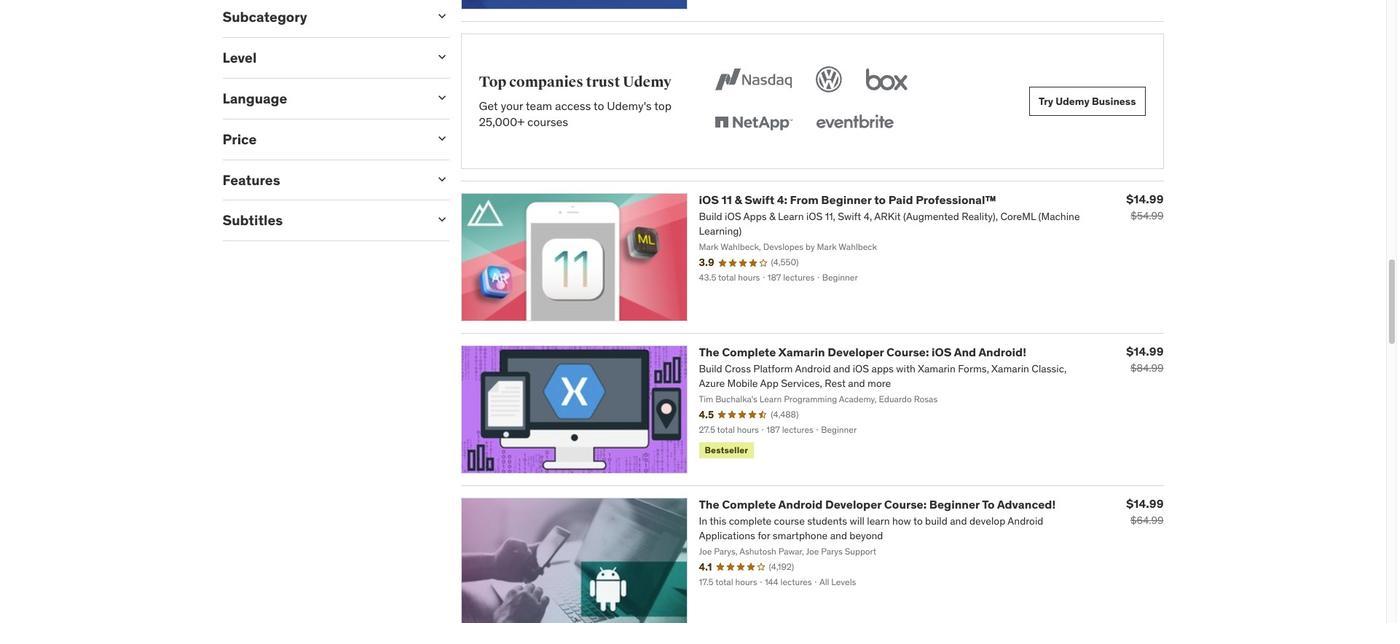 Task type: locate. For each thing, give the bounding box(es) containing it.
subcategory button
[[223, 8, 423, 26]]

professional™
[[916, 192, 997, 207]]

1 vertical spatial complete
[[722, 497, 776, 511]]

course: for beginner
[[885, 497, 927, 511]]

developer for android
[[826, 497, 882, 511]]

complete left android
[[722, 497, 776, 511]]

the for the complete android developer course: beginner to advanced!
[[699, 497, 720, 511]]

0 horizontal spatial to
[[594, 98, 604, 113]]

course: for ios
[[887, 345, 929, 359]]

0 vertical spatial $14.99
[[1127, 192, 1164, 206]]

11
[[722, 192, 732, 207]]

1 small image from the top
[[435, 90, 449, 105]]

3 small image from the top
[[435, 172, 449, 186]]

ios left the 11
[[699, 192, 719, 207]]

ios 11 & swift 4: from beginner to paid professional™
[[699, 192, 997, 207]]

&
[[735, 192, 742, 207]]

to
[[594, 98, 604, 113], [875, 192, 886, 207]]

1 horizontal spatial to
[[875, 192, 886, 207]]

small image for subtitles
[[435, 212, 449, 227]]

courses
[[528, 114, 569, 129]]

1 vertical spatial small image
[[435, 50, 449, 64]]

complete left xamarin
[[722, 345, 776, 359]]

1 vertical spatial beginner
[[930, 497, 980, 511]]

beginner
[[821, 192, 872, 207], [930, 497, 980, 511]]

the for the complete xamarin developer course:  ios and android!
[[699, 345, 720, 359]]

0 vertical spatial udemy
[[623, 73, 672, 91]]

features
[[223, 171, 280, 188]]

price
[[223, 130, 257, 148]]

level button
[[223, 49, 423, 66]]

small image
[[435, 9, 449, 24], [435, 50, 449, 64]]

1 vertical spatial the
[[699, 497, 720, 511]]

udemy
[[623, 73, 672, 91], [1056, 95, 1090, 108]]

udemy up top
[[623, 73, 672, 91]]

1 horizontal spatial ios
[[932, 345, 952, 359]]

$14.99
[[1127, 192, 1164, 206], [1127, 344, 1164, 358], [1127, 496, 1164, 511]]

0 vertical spatial to
[[594, 98, 604, 113]]

your
[[501, 98, 523, 113]]

1 vertical spatial udemy
[[1056, 95, 1090, 108]]

android!
[[979, 345, 1027, 359]]

1 complete from the top
[[722, 345, 776, 359]]

2 vertical spatial $14.99
[[1127, 496, 1164, 511]]

price button
[[223, 130, 423, 148]]

1 small image from the top
[[435, 9, 449, 24]]

2 the from the top
[[699, 497, 720, 511]]

1 $14.99 from the top
[[1127, 192, 1164, 206]]

developer for xamarin
[[828, 345, 884, 359]]

1 vertical spatial developer
[[826, 497, 882, 511]]

subcategory
[[223, 8, 307, 26]]

0 vertical spatial ios
[[699, 192, 719, 207]]

access
[[555, 98, 591, 113]]

advanced!
[[998, 497, 1056, 511]]

$54.99
[[1131, 209, 1164, 222]]

2 small image from the top
[[435, 50, 449, 64]]

to left paid
[[875, 192, 886, 207]]

developer right xamarin
[[828, 345, 884, 359]]

$14.99 up $54.99
[[1127, 192, 1164, 206]]

1 vertical spatial to
[[875, 192, 886, 207]]

1 the from the top
[[699, 345, 720, 359]]

0 vertical spatial small image
[[435, 9, 449, 24]]

0 vertical spatial beginner
[[821, 192, 872, 207]]

2 small image from the top
[[435, 131, 449, 146]]

3 $14.99 from the top
[[1127, 496, 1164, 511]]

0 vertical spatial developer
[[828, 345, 884, 359]]

ios
[[699, 192, 719, 207], [932, 345, 952, 359]]

$14.99 up $84.99
[[1127, 344, 1164, 358]]

the complete xamarin developer course:  ios and android! link
[[699, 345, 1027, 359]]

$14.99 $54.99
[[1127, 192, 1164, 222]]

4 small image from the top
[[435, 212, 449, 227]]

subtitles
[[223, 212, 283, 229]]

language
[[223, 90, 287, 107]]

$14.99 for the complete xamarin developer course:  ios and android!
[[1127, 344, 1164, 358]]

the
[[699, 345, 720, 359], [699, 497, 720, 511]]

complete
[[722, 345, 776, 359], [722, 497, 776, 511]]

1 horizontal spatial udemy
[[1056, 95, 1090, 108]]

complete for xamarin
[[722, 345, 776, 359]]

beginner left the to
[[930, 497, 980, 511]]

to
[[982, 497, 995, 511]]

to down trust
[[594, 98, 604, 113]]

2 $14.99 from the top
[[1127, 344, 1164, 358]]

1 vertical spatial course:
[[885, 497, 927, 511]]

udemy right try
[[1056, 95, 1090, 108]]

$84.99
[[1131, 361, 1164, 374]]

the complete android developer course: beginner to advanced!
[[699, 497, 1056, 511]]

$14.99 for ios 11 & swift 4: from beginner to paid professional™
[[1127, 192, 1164, 206]]

$14.99 for the complete android developer course: beginner to advanced!
[[1127, 496, 1164, 511]]

0 vertical spatial the
[[699, 345, 720, 359]]

0 vertical spatial complete
[[722, 345, 776, 359]]

developer right android
[[826, 497, 882, 511]]

0 horizontal spatial udemy
[[623, 73, 672, 91]]

beginner right from
[[821, 192, 872, 207]]

ios left and
[[932, 345, 952, 359]]

developer
[[828, 345, 884, 359], [826, 497, 882, 511]]

team
[[526, 98, 552, 113]]

0 vertical spatial course:
[[887, 345, 929, 359]]

1 vertical spatial ios
[[932, 345, 952, 359]]

2 complete from the top
[[722, 497, 776, 511]]

top
[[479, 73, 507, 91]]

small image
[[435, 90, 449, 105], [435, 131, 449, 146], [435, 172, 449, 186], [435, 212, 449, 227]]

xamarin
[[779, 345, 825, 359]]

$14.99 up $64.99
[[1127, 496, 1164, 511]]

1 vertical spatial $14.99
[[1127, 344, 1164, 358]]

course:
[[887, 345, 929, 359], [885, 497, 927, 511]]

small image for level
[[435, 50, 449, 64]]

top
[[655, 98, 672, 113]]



Task type: describe. For each thing, give the bounding box(es) containing it.
the complete android developer course: beginner to advanced! link
[[699, 497, 1056, 511]]

nasdaq image
[[712, 63, 796, 96]]

25,000+
[[479, 114, 525, 129]]

box image
[[863, 63, 912, 96]]

business
[[1092, 95, 1136, 108]]

4:
[[777, 192, 788, 207]]

ios 11 & swift 4: from beginner to paid professional™ link
[[699, 192, 997, 207]]

udemy inside try udemy business link
[[1056, 95, 1090, 108]]

try udemy business
[[1039, 95, 1136, 108]]

0 horizontal spatial beginner
[[821, 192, 872, 207]]

netapp image
[[712, 107, 796, 139]]

try
[[1039, 95, 1054, 108]]

to inside top companies trust udemy get your team access to udemy's top 25,000+ courses
[[594, 98, 604, 113]]

small image for language
[[435, 90, 449, 105]]

0 horizontal spatial ios
[[699, 192, 719, 207]]

and
[[954, 345, 977, 359]]

swift
[[745, 192, 775, 207]]

the complete xamarin developer course:  ios and android!
[[699, 345, 1027, 359]]

small image for features
[[435, 172, 449, 186]]

udemy inside top companies trust udemy get your team access to udemy's top 25,000+ courses
[[623, 73, 672, 91]]

get
[[479, 98, 498, 113]]

eventbrite image
[[813, 107, 897, 139]]

companies
[[509, 73, 584, 91]]

subtitles button
[[223, 212, 423, 229]]

udemy's
[[607, 98, 652, 113]]

complete for android
[[722, 497, 776, 511]]

1 horizontal spatial beginner
[[930, 497, 980, 511]]

try udemy business link
[[1030, 87, 1146, 116]]

level
[[223, 49, 257, 66]]

language button
[[223, 90, 423, 107]]

from
[[790, 192, 819, 207]]

paid
[[889, 192, 914, 207]]

small image for price
[[435, 131, 449, 146]]

$64.99
[[1131, 514, 1164, 527]]

small image for subcategory
[[435, 9, 449, 24]]

$14.99 $64.99
[[1127, 496, 1164, 527]]

trust
[[586, 73, 620, 91]]

volkswagen image
[[813, 63, 846, 96]]

top companies trust udemy get your team access to udemy's top 25,000+ courses
[[479, 73, 672, 129]]

android
[[779, 497, 823, 511]]

$14.99 $84.99
[[1127, 344, 1164, 374]]

features button
[[223, 171, 423, 188]]



Task type: vqa. For each thing, say whether or not it's contained in the screenshot.
personal development link on the top left
no



